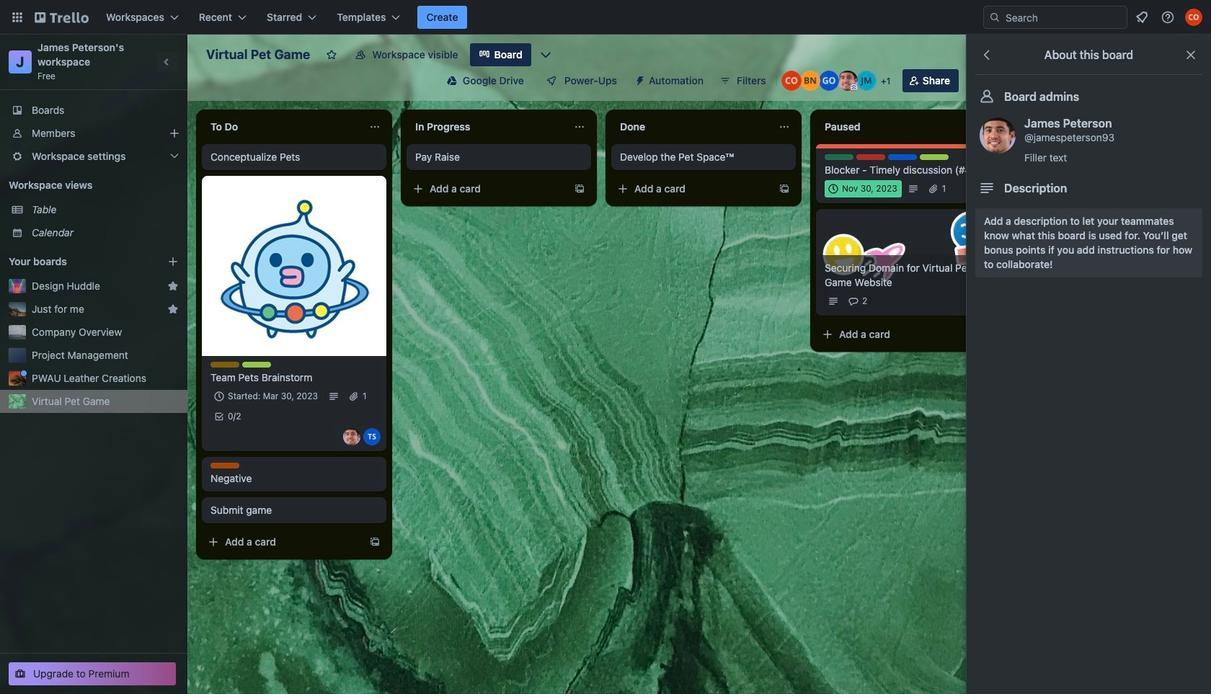 Task type: describe. For each thing, give the bounding box(es) containing it.
your boards with 6 items element
[[9, 253, 146, 270]]

color: bold lime, title: "team task" element
[[242, 362, 271, 368]]

sm image
[[629, 69, 649, 89]]

add board image
[[167, 256, 179, 268]]

this member is an admin of this board. image
[[851, 84, 857, 91]]

tara schultz (taraschultz7) image
[[364, 428, 381, 446]]

0 horizontal spatial create from template… image
[[369, 537, 381, 548]]

google drive icon image
[[447, 76, 457, 86]]

2 horizontal spatial james peterson (jamespeterson93) image
[[980, 118, 1016, 154]]

star or unstar board image
[[326, 49, 338, 61]]

gary orlando (garyorlando) image
[[819, 71, 839, 91]]

0 notifications image
[[1134, 9, 1151, 26]]

color: blue, title: "fyi" element
[[889, 154, 917, 160]]

workspace navigation collapse icon image
[[157, 52, 177, 72]]

1 starred icon image from the top
[[167, 281, 179, 292]]

Search field
[[1001, 7, 1127, 27]]

color: bold lime, title: none image
[[920, 154, 949, 160]]

1 horizontal spatial create from template… image
[[574, 183, 586, 195]]

open information menu image
[[1161, 10, 1176, 25]]



Task type: locate. For each thing, give the bounding box(es) containing it.
color: green, title: "goal" element
[[825, 154, 854, 160]]

ben nelson (bennelson96) image
[[800, 71, 821, 91]]

2 vertical spatial james peterson (jamespeterson93) image
[[343, 428, 361, 446]]

primary element
[[0, 0, 1212, 35]]

christina overa (christinaovera) image
[[782, 71, 802, 91]]

Board name text field
[[199, 43, 318, 66]]

back to home image
[[35, 6, 89, 29]]

1 vertical spatial james peterson (jamespeterson93) image
[[980, 118, 1016, 154]]

color: orange, title: none image
[[211, 463, 239, 469]]

0 vertical spatial james peterson (jamespeterson93) image
[[838, 71, 858, 91]]

1 horizontal spatial james peterson (jamespeterson93) image
[[838, 71, 858, 91]]

2 horizontal spatial create from template… image
[[779, 183, 791, 195]]

0 vertical spatial starred icon image
[[167, 281, 179, 292]]

christina overa (christinaovera) image
[[1186, 9, 1203, 26]]

color: red, title: "blocker" element
[[857, 154, 886, 160]]

2 starred icon image from the top
[[167, 304, 179, 315]]

None checkbox
[[825, 180, 902, 198]]

starred icon image
[[167, 281, 179, 292], [167, 304, 179, 315]]

customize views image
[[539, 48, 553, 62]]

1 vertical spatial starred icon image
[[167, 304, 179, 315]]

None text field
[[202, 115, 364, 138], [612, 115, 773, 138], [817, 115, 978, 138], [202, 115, 364, 138], [612, 115, 773, 138], [817, 115, 978, 138]]

james peterson (jamespeterson93) image
[[838, 71, 858, 91], [980, 118, 1016, 154], [343, 428, 361, 446]]

jeremy miller (jeremymiller198) image
[[857, 71, 877, 91]]

search image
[[990, 12, 1001, 23]]

create from template… image
[[574, 183, 586, 195], [779, 183, 791, 195], [369, 537, 381, 548]]

None text field
[[407, 115, 568, 138]]

color: yellow, title: none image
[[211, 362, 239, 368]]

0 horizontal spatial james peterson (jamespeterson93) image
[[343, 428, 361, 446]]



